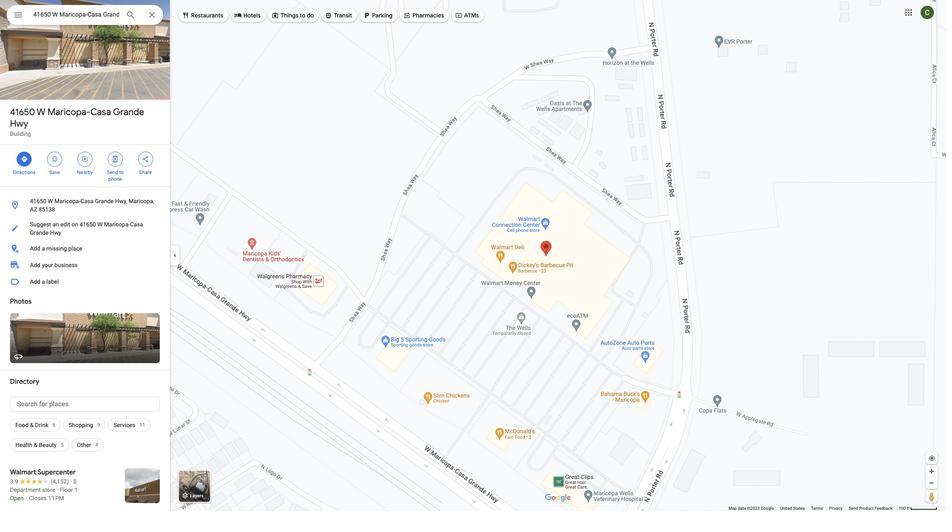 Task type: vqa. For each thing, say whether or not it's contained in the screenshot.
Hwy's 'Grande'
yes



Task type: describe. For each thing, give the bounding box(es) containing it.
add a label
[[30, 279, 59, 286]]

maricopa- inside suggest an edit on 41650 w maricopa-casa grande hwy
[[104, 221, 130, 228]]

health
[[15, 442, 32, 449]]

your
[[42, 262, 53, 269]]

drink
[[35, 422, 48, 429]]

41650 w maricopa-casa grande hwy main content
[[0, 0, 170, 512]]

send to phone
[[107, 170, 124, 182]]

other
[[77, 442, 91, 449]]

actions for 41650 w maricopa-casa grande hwy region
[[0, 145, 170, 187]]

phone
[[108, 176, 122, 182]]

privacy
[[829, 507, 843, 512]]

w for hwy,
[[48, 198, 53, 205]]


[[325, 11, 332, 20]]

hwy inside suggest an edit on 41650 w maricopa-casa grande hwy
[[50, 230, 61, 236]]

maricopa- for hwy,
[[54, 198, 80, 205]]

data
[[738, 507, 746, 512]]

 button
[[7, 5, 30, 27]]

5
[[61, 443, 64, 449]]


[[234, 11, 242, 20]]

parking
[[372, 12, 392, 19]]

open
[[10, 496, 24, 502]]

missing
[[46, 246, 67, 252]]

 pharmacies
[[403, 11, 444, 20]]

3.9 stars 4,152 reviews image
[[10, 478, 69, 487]]

a for missing
[[42, 246, 45, 252]]


[[81, 155, 89, 164]]

states
[[793, 507, 805, 512]]

nearby
[[77, 170, 93, 176]]

zoom in image
[[929, 469, 935, 475]]

feedback
[[875, 507, 893, 512]]

casa for hwy
[[90, 107, 111, 118]]

 search field
[[7, 5, 163, 27]]

united states button
[[780, 507, 805, 512]]

add a missing place
[[30, 246, 82, 252]]

map data ©2023 google
[[729, 507, 774, 512]]

add for add your business
[[30, 262, 40, 269]]

transit
[[334, 12, 352, 19]]

show street view coverage image
[[926, 491, 938, 504]]

atms
[[464, 12, 479, 19]]

supercenter
[[38, 469, 76, 477]]

 atms
[[455, 11, 479, 20]]

food
[[15, 422, 28, 429]]

united
[[780, 507, 792, 512]]

send product feedback
[[849, 507, 893, 512]]

85138
[[39, 206, 55, 213]]

terms button
[[811, 507, 823, 512]]

photos
[[10, 298, 32, 306]]

100 ft button
[[899, 507, 937, 512]]

price: inexpensive image
[[73, 479, 76, 486]]

services
[[113, 422, 135, 429]]

grande inside suggest an edit on 41650 w maricopa-casa grande hwy
[[30, 230, 49, 236]]

directory
[[10, 378, 39, 387]]

other 4
[[77, 442, 98, 449]]

save
[[49, 170, 60, 176]]

edit
[[60, 221, 70, 228]]


[[21, 155, 28, 164]]

do
[[307, 12, 314, 19]]

add your business
[[30, 262, 78, 269]]

beauty
[[39, 442, 57, 449]]

send for send product feedback
[[849, 507, 858, 512]]

$
[[73, 479, 76, 486]]

grande for hwy
[[113, 107, 144, 118]]

hwy inside 41650 w maricopa-casa grande hwy building
[[10, 118, 28, 130]]

a for label
[[42, 279, 45, 286]]

to inside  things to do
[[300, 12, 306, 19]]

google maps element
[[0, 0, 946, 512]]

health & beauty 5
[[15, 442, 64, 449]]

services 11
[[113, 422, 145, 429]]

41650 W Maricopa-Casa Grande Hwy, Maricopa, AZ 85138 field
[[7, 5, 163, 25]]


[[111, 155, 119, 164]]

suggest an edit on 41650 w maricopa-casa grande hwy
[[30, 221, 143, 236]]

directions
[[13, 170, 36, 176]]

· $
[[70, 479, 76, 486]]


[[51, 155, 58, 164]]


[[363, 11, 370, 20]]

add a label button
[[0, 274, 170, 291]]


[[455, 11, 462, 20]]

ft
[[907, 507, 910, 512]]



Task type: locate. For each thing, give the bounding box(es) containing it.

[[403, 11, 411, 20]]

casa inside 41650 w maricopa-casa grande hwy, maricopa, az 85138
[[80, 198, 94, 205]]

1 vertical spatial w
[[48, 198, 53, 205]]

send inside send to phone
[[107, 170, 118, 176]]

100 ft
[[899, 507, 910, 512]]

1 vertical spatial maricopa-
[[54, 198, 80, 205]]

11 pm
[[48, 496, 64, 502]]

 restaurants
[[182, 11, 223, 20]]


[[13, 9, 23, 21]]

0 horizontal spatial w
[[37, 107, 45, 118]]

layers
[[190, 494, 204, 500]]

send
[[107, 170, 118, 176], [849, 507, 858, 512]]

w
[[37, 107, 45, 118], [48, 198, 53, 205], [97, 221, 103, 228]]

41650 w maricopa-casa grande hwy, maricopa, az 85138 button
[[0, 194, 170, 217]]

send up the phone
[[107, 170, 118, 176]]

41650 for hwy,
[[30, 198, 46, 205]]

a left missing
[[42, 246, 45, 252]]

2 vertical spatial add
[[30, 279, 40, 286]]

none field inside 41650 w maricopa-casa grande hwy, maricopa, az 85138 field
[[33, 10, 119, 20]]

add inside add a missing place "button"
[[30, 246, 40, 252]]

send inside button
[[849, 507, 858, 512]]

united states
[[780, 507, 805, 512]]

building
[[10, 131, 31, 137]]

0 vertical spatial 41650
[[10, 107, 35, 118]]

1 vertical spatial 41650
[[30, 198, 46, 205]]

send left product
[[849, 507, 858, 512]]

hwy up building
[[10, 118, 28, 130]]

maricopa- inside 41650 w maricopa-casa grande hwy building
[[48, 107, 90, 118]]

walmart supercenter
[[10, 469, 76, 477]]

1 vertical spatial &
[[34, 442, 37, 449]]

1
[[74, 487, 78, 494]]

& right food
[[30, 422, 34, 429]]

an
[[53, 221, 59, 228]]

show your location image
[[928, 455, 936, 463]]

2 add from the top
[[30, 262, 40, 269]]

on
[[72, 221, 78, 228]]

a left label
[[42, 279, 45, 286]]

hwy down an
[[50, 230, 61, 236]]

grande inside 41650 w maricopa-casa grande hwy building
[[113, 107, 144, 118]]

1 vertical spatial add
[[30, 262, 40, 269]]

11
[[140, 423, 145, 429]]

send product feedback button
[[849, 507, 893, 512]]

None field
[[33, 10, 119, 20]]

w inside 41650 w maricopa-casa grande hwy building
[[37, 107, 45, 118]]

to up the phone
[[119, 170, 124, 176]]

 parking
[[363, 11, 392, 20]]

· up "11 pm" on the left bottom
[[57, 487, 58, 494]]

department
[[10, 487, 41, 494]]

0 vertical spatial add
[[30, 246, 40, 252]]

0 horizontal spatial send
[[107, 170, 118, 176]]

a inside add a label "button"
[[42, 279, 45, 286]]

casa for hwy,
[[80, 198, 94, 205]]

suggest an edit on 41650 w maricopa-casa grande hwy button
[[0, 217, 170, 241]]

9
[[97, 423, 100, 429]]

1 vertical spatial a
[[42, 279, 45, 286]]

add a missing place button
[[0, 241, 170, 257]]

closes
[[29, 496, 47, 502]]

0 horizontal spatial hwy
[[10, 118, 28, 130]]

shopping 9
[[69, 422, 100, 429]]

0 vertical spatial send
[[107, 170, 118, 176]]

az
[[30, 206, 37, 213]]

41650 right on
[[80, 221, 96, 228]]

4
[[95, 443, 98, 449]]

grande for hwy,
[[95, 198, 114, 205]]

add inside add a label "button"
[[30, 279, 40, 286]]

hwy
[[10, 118, 28, 130], [50, 230, 61, 236]]

w for hwy
[[37, 107, 45, 118]]

1 horizontal spatial hwy
[[50, 230, 61, 236]]

1 horizontal spatial w
[[48, 198, 53, 205]]

a inside add a missing place "button"
[[42, 246, 45, 252]]

casa inside 41650 w maricopa-casa grande hwy building
[[90, 107, 111, 118]]

add inside add your business link
[[30, 262, 40, 269]]

2 vertical spatial w
[[97, 221, 103, 228]]

41650 up building
[[10, 107, 35, 118]]

maricopa-
[[48, 107, 90, 118], [54, 198, 80, 205], [104, 221, 130, 228]]

2 vertical spatial maricopa-
[[104, 221, 130, 228]]

· inside department store · floor 1 open ⋅ closes 11 pm
[[57, 487, 58, 494]]

walmart
[[10, 469, 36, 477]]

0 vertical spatial grande
[[113, 107, 144, 118]]

1 vertical spatial casa
[[80, 198, 94, 205]]

maricopa- for hwy
[[48, 107, 90, 118]]

2 vertical spatial casa
[[130, 221, 143, 228]]

none text field inside 41650 w maricopa-casa grande hwy main content
[[10, 398, 160, 412]]

·
[[70, 479, 72, 486], [57, 487, 58, 494]]

(4,152)
[[51, 479, 69, 486]]

1 vertical spatial send
[[849, 507, 858, 512]]

41650 inside suggest an edit on 41650 w maricopa-casa grande hwy
[[80, 221, 96, 228]]

1 horizontal spatial ·
[[70, 479, 72, 486]]

1 horizontal spatial &
[[34, 442, 37, 449]]

None text field
[[10, 398, 160, 412]]

1 horizontal spatial send
[[849, 507, 858, 512]]

footer
[[729, 507, 899, 512]]

0 horizontal spatial to
[[119, 170, 124, 176]]

0 horizontal spatial ·
[[57, 487, 58, 494]]

add
[[30, 246, 40, 252], [30, 262, 40, 269], [30, 279, 40, 286]]

to left do at the left of the page
[[300, 12, 306, 19]]

& for beauty
[[34, 442, 37, 449]]

1 vertical spatial grande
[[95, 198, 114, 205]]

41650 up az
[[30, 198, 46, 205]]


[[182, 11, 189, 20]]

maricopa,
[[129, 198, 154, 205]]

floor
[[60, 487, 73, 494]]

w inside suggest an edit on 41650 w maricopa-casa grande hwy
[[97, 221, 103, 228]]

google
[[761, 507, 774, 512]]

share
[[139, 170, 152, 176]]

add left missing
[[30, 246, 40, 252]]

 transit
[[325, 11, 352, 20]]

& right the health
[[34, 442, 37, 449]]

41650 inside 41650 w maricopa-casa grande hwy building
[[10, 107, 35, 118]]

shopping
[[69, 422, 93, 429]]

2 vertical spatial 41650
[[80, 221, 96, 228]]

41650 for hwy
[[10, 107, 35, 118]]

1 a from the top
[[42, 246, 45, 252]]

0 vertical spatial hwy
[[10, 118, 28, 130]]


[[271, 11, 279, 20]]

2 horizontal spatial w
[[97, 221, 103, 228]]

collapse side panel image
[[170, 251, 179, 261]]

casa inside suggest an edit on 41650 w maricopa-casa grande hwy
[[130, 221, 143, 228]]

footer containing map data ©2023 google
[[729, 507, 899, 512]]

add left label
[[30, 279, 40, 286]]

0 vertical spatial to
[[300, 12, 306, 19]]

1 vertical spatial ·
[[57, 487, 58, 494]]

store
[[42, 487, 55, 494]]

⋅
[[25, 496, 28, 502]]

2 a from the top
[[42, 279, 45, 286]]

6
[[53, 423, 55, 429]]

add left your
[[30, 262, 40, 269]]

add for add a label
[[30, 279, 40, 286]]

business
[[54, 262, 78, 269]]

google account: christina overa  
(christinaovera9@gmail.com) image
[[921, 6, 934, 19]]

0 vertical spatial casa
[[90, 107, 111, 118]]

department store · floor 1 open ⋅ closes 11 pm
[[10, 487, 78, 502]]

1 vertical spatial to
[[119, 170, 124, 176]]

41650 w maricopa-casa grande hwy building
[[10, 107, 144, 137]]

hwy,
[[115, 198, 127, 205]]

0 vertical spatial w
[[37, 107, 45, 118]]

product
[[859, 507, 874, 512]]

1 horizontal spatial to
[[300, 12, 306, 19]]

1 vertical spatial hwy
[[50, 230, 61, 236]]

things
[[281, 12, 298, 19]]

 things to do
[[271, 11, 314, 20]]

w inside 41650 w maricopa-casa grande hwy, maricopa, az 85138
[[48, 198, 53, 205]]

maricopa- inside 41650 w maricopa-casa grande hwy, maricopa, az 85138
[[54, 198, 80, 205]]

add your business link
[[0, 257, 170, 274]]

41650 inside 41650 w maricopa-casa grande hwy, maricopa, az 85138
[[30, 198, 46, 205]]

3.9
[[10, 479, 18, 486]]

0 vertical spatial a
[[42, 246, 45, 252]]

0 vertical spatial ·
[[70, 479, 72, 486]]

grande inside 41650 w maricopa-casa grande hwy, maricopa, az 85138
[[95, 198, 114, 205]]

2 vertical spatial grande
[[30, 230, 49, 236]]

0 vertical spatial &
[[30, 422, 34, 429]]

restaurants
[[191, 12, 223, 19]]

footer inside google maps element
[[729, 507, 899, 512]]

&
[[30, 422, 34, 429], [34, 442, 37, 449]]

& for drink
[[30, 422, 34, 429]]

3 add from the top
[[30, 279, 40, 286]]


[[142, 155, 149, 164]]

©2023
[[747, 507, 760, 512]]

label
[[46, 279, 59, 286]]

1 add from the top
[[30, 246, 40, 252]]

pharmacies
[[412, 12, 444, 19]]

0 vertical spatial maricopa-
[[48, 107, 90, 118]]

food & drink 6
[[15, 422, 55, 429]]

suggest
[[30, 221, 51, 228]]

zoom out image
[[929, 481, 935, 487]]

add for add a missing place
[[30, 246, 40, 252]]

· left price: inexpensive icon
[[70, 479, 72, 486]]

send for send to phone
[[107, 170, 118, 176]]

 hotels
[[234, 11, 261, 20]]

hotels
[[243, 12, 261, 19]]

0 horizontal spatial &
[[30, 422, 34, 429]]

to inside send to phone
[[119, 170, 124, 176]]



